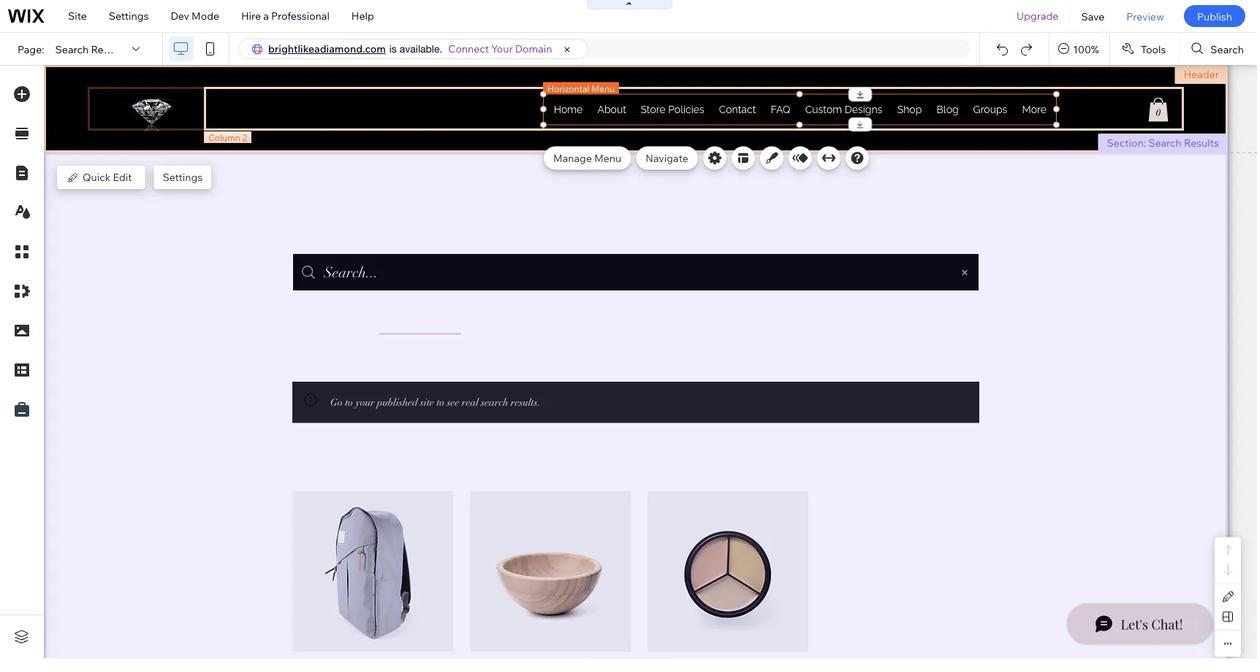 Task type: describe. For each thing, give the bounding box(es) containing it.
your
[[491, 42, 513, 55]]

is
[[389, 43, 397, 55]]

menu for manage menu
[[594, 152, 621, 164]]

preview
[[1126, 10, 1164, 22]]

is available. connect your domain
[[389, 42, 552, 55]]

hire
[[241, 10, 261, 22]]

section: search results
[[1107, 137, 1219, 149]]

column
[[208, 132, 240, 143]]

publish button
[[1184, 5, 1245, 27]]

search button
[[1180, 33, 1257, 65]]

mode
[[192, 10, 219, 22]]

100%
[[1073, 43, 1099, 55]]

upgrade
[[1017, 10, 1059, 22]]

site
[[68, 10, 87, 22]]

100% button
[[1050, 33, 1109, 65]]

hire a professional
[[241, 10, 329, 22]]

0 vertical spatial results
[[91, 43, 126, 55]]

manage menu
[[553, 152, 621, 164]]

1 horizontal spatial search
[[1148, 137, 1182, 149]]

column 2
[[208, 132, 247, 143]]

save
[[1081, 10, 1105, 22]]

help
[[351, 10, 374, 22]]

manage
[[553, 152, 592, 164]]

header
[[1184, 68, 1219, 81]]

tools button
[[1110, 33, 1179, 65]]

domain
[[515, 42, 552, 55]]

search for search results
[[55, 43, 89, 55]]



Task type: locate. For each thing, give the bounding box(es) containing it.
section:
[[1107, 137, 1146, 149]]

available.
[[400, 43, 442, 55]]

menu right manage
[[594, 152, 621, 164]]

search for search
[[1210, 43, 1244, 55]]

0 vertical spatial settings
[[109, 10, 149, 22]]

dev
[[171, 10, 189, 22]]

brightlikeadiamond.com
[[268, 42, 386, 55]]

0 horizontal spatial settings
[[109, 10, 149, 22]]

1 vertical spatial settings
[[163, 171, 203, 184]]

2
[[242, 132, 247, 143]]

settings up search results
[[109, 10, 149, 22]]

menu right horizontal
[[591, 83, 615, 94]]

quick edit
[[83, 171, 132, 184]]

0 horizontal spatial search
[[55, 43, 89, 55]]

search results
[[55, 43, 126, 55]]

search right 'section:'
[[1148, 137, 1182, 149]]

search down publish
[[1210, 43, 1244, 55]]

1 horizontal spatial settings
[[163, 171, 203, 184]]

dev mode
[[171, 10, 219, 22]]

1 horizontal spatial results
[[1184, 137, 1219, 149]]

results
[[91, 43, 126, 55], [1184, 137, 1219, 149]]

1 vertical spatial menu
[[594, 152, 621, 164]]

a
[[263, 10, 269, 22]]

1 vertical spatial results
[[1184, 137, 1219, 149]]

search inside button
[[1210, 43, 1244, 55]]

settings
[[109, 10, 149, 22], [163, 171, 203, 184]]

connect
[[448, 42, 489, 55]]

menu for horizontal menu
[[591, 83, 615, 94]]

0 horizontal spatial results
[[91, 43, 126, 55]]

tools
[[1141, 43, 1166, 55]]

search
[[55, 43, 89, 55], [1210, 43, 1244, 55], [1148, 137, 1182, 149]]

search down site
[[55, 43, 89, 55]]

professional
[[271, 10, 329, 22]]

quick
[[83, 171, 111, 184]]

save button
[[1070, 0, 1115, 32]]

2 horizontal spatial search
[[1210, 43, 1244, 55]]

horizontal menu
[[547, 83, 615, 94]]

0 vertical spatial menu
[[591, 83, 615, 94]]

horizontal
[[547, 83, 589, 94]]

edit
[[113, 171, 132, 184]]

preview button
[[1115, 0, 1175, 32]]

menu
[[591, 83, 615, 94], [594, 152, 621, 164]]

publish
[[1197, 10, 1232, 22]]

settings right the edit
[[163, 171, 203, 184]]

settings for header
[[163, 171, 203, 184]]

settings for upgrade
[[109, 10, 149, 22]]

navigate
[[646, 152, 688, 164]]



